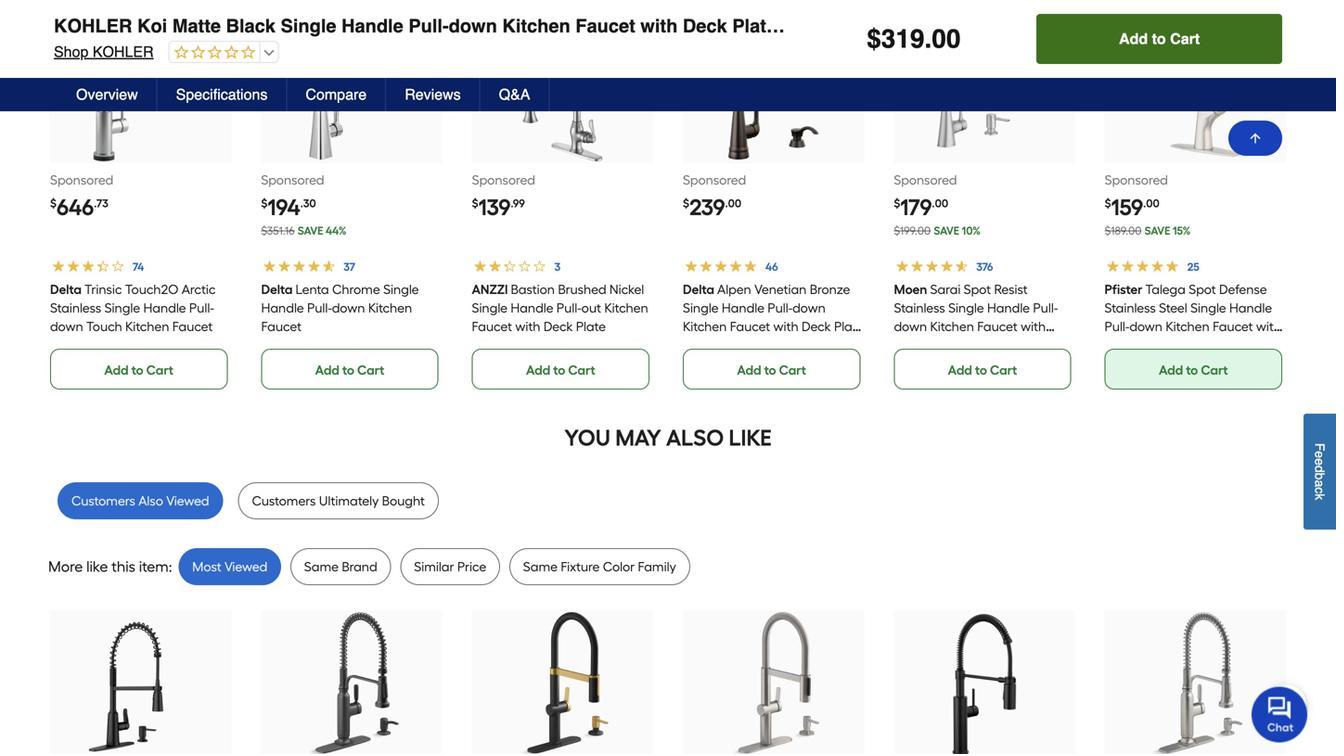 Task type: locate. For each thing, give the bounding box(es) containing it.
sponsored up $ 159 .00 at right
[[1105, 172, 1168, 188]]

0 horizontal spatial also
[[138, 493, 163, 509]]

save inside 194 list item
[[298, 224, 323, 237]]

delta left trinsic
[[50, 282, 82, 297]]

0 vertical spatial soap
[[820, 15, 865, 37]]

similar
[[414, 559, 454, 575]]

down left the touch
[[50, 319, 83, 334]]

3 save from the left
[[1145, 224, 1170, 237]]

1 same from the left
[[304, 559, 339, 575]]

and inside alpen venetian bronze single handle pull-down kitchen faucet with deck plate and soap dispenser included
[[683, 337, 707, 353]]

add to cart inside 194 list item
[[315, 362, 384, 378]]

handle down lenta
[[261, 300, 304, 316]]

delta trinsic touch2o arctic stainless single handle pull-down touch kitchen faucet image
[[68, 16, 213, 161]]

0 vertical spatial dispenser
[[870, 15, 960, 37]]

with
[[640, 15, 678, 37], [515, 319, 541, 334], [773, 319, 799, 334], [1021, 319, 1046, 334], [1256, 319, 1282, 334]]

delta for 646
[[50, 282, 82, 297]]

1 .00 from the left
[[725, 197, 742, 210]]

add to cart inside 139 list item
[[526, 362, 595, 378]]

$ 239 .00
[[683, 194, 742, 221]]

stainless inside talega spot defense stainless steel single handle pull-down kitchen faucet with deck plate
[[1105, 300, 1156, 316]]

stainless inside the sarai spot resist stainless single handle pull- down kitchen faucet with deck plate
[[894, 300, 945, 316]]

deck inside talega spot defense stainless steel single handle pull-down kitchen faucet with deck plate
[[1105, 337, 1134, 353]]

$ 194 .30
[[261, 194, 316, 221]]

talega
[[1146, 282, 1186, 297]]

stainless down moen
[[894, 300, 945, 316]]

save left 15%
[[1145, 224, 1170, 237]]

with inside the sarai spot resist stainless single handle pull- down kitchen faucet with deck plate
[[1021, 319, 1046, 334]]

1 horizontal spatial .00
[[932, 197, 948, 210]]

spot for 159
[[1189, 282, 1216, 297]]

1 horizontal spatial same
[[523, 559, 558, 575]]

2 horizontal spatial .00
[[1143, 197, 1160, 210]]

0 horizontal spatial soap
[[710, 337, 741, 353]]

e
[[1312, 451, 1327, 458], [1312, 458, 1327, 466]]

add for bastion brushed nickel single handle pull-out kitchen faucet with deck plate
[[526, 362, 550, 378]]

stainless down pfister
[[1105, 300, 1156, 316]]

down down steel
[[1130, 319, 1163, 334]]

save for 179
[[934, 224, 959, 237]]

1 vertical spatial viewed
[[224, 559, 267, 575]]

add to cart link
[[50, 349, 228, 390], [261, 349, 439, 390], [472, 349, 649, 390], [683, 349, 860, 390], [894, 349, 1071, 390], [1105, 349, 1282, 390]]

item
[[139, 558, 169, 576]]

with inside bastion brushed nickel single handle pull-out kitchen faucet with deck plate
[[515, 319, 541, 334]]

cart inside 194 list item
[[357, 362, 384, 378]]

1 vertical spatial and
[[683, 337, 707, 353]]

kitchen down touch2o
[[125, 319, 169, 334]]

add to cart inside "646" list item
[[104, 362, 173, 378]]

alpen
[[717, 282, 751, 297]]

sponsored up '$ 239 .00'
[[683, 172, 746, 188]]

handle down touch2o
[[143, 300, 186, 316]]

same left fixture
[[523, 559, 558, 575]]

1 customers from the left
[[71, 493, 135, 509]]

faucet inside bastion brushed nickel single handle pull-out kitchen faucet with deck plate
[[472, 319, 512, 334]]

.00 inside '$ 239 .00'
[[725, 197, 742, 210]]

add to cart inside 179 list item
[[948, 362, 1017, 378]]

0 horizontal spatial save
[[298, 224, 323, 237]]

deck
[[683, 15, 727, 37], [544, 319, 573, 334], [802, 319, 831, 334], [894, 337, 923, 353], [1105, 337, 1134, 353]]

arrow up image
[[1248, 131, 1263, 146]]

.00 up $189.00 save 15%
[[1143, 197, 1160, 210]]

add to cart link for spot
[[894, 349, 1071, 390]]

save left the 10%
[[934, 224, 959, 237]]

2 horizontal spatial stainless
[[1105, 300, 1156, 316]]

soap
[[820, 15, 865, 37], [710, 337, 741, 353]]

add to cart for sarai spot resist stainless single handle pull- down kitchen faucet with deck plate
[[948, 362, 1017, 378]]

to inside 139 list item
[[553, 362, 565, 378]]

viewed
[[166, 493, 209, 509], [224, 559, 267, 575]]

4 add to cart link from the left
[[683, 349, 860, 390]]

single right steel
[[1191, 300, 1226, 316]]

handle down "bastion"
[[511, 300, 554, 316]]

3 add to cart link from the left
[[472, 349, 649, 390]]

2 same from the left
[[523, 559, 558, 575]]

add to cart button
[[1037, 14, 1282, 64]]

add inside "646" list item
[[104, 362, 129, 378]]

1 sponsored from the left
[[50, 172, 113, 188]]

touch
[[86, 319, 122, 334]]

faucet inside the sarai spot resist stainless single handle pull- down kitchen faucet with deck plate
[[977, 319, 1017, 334]]

1 vertical spatial dispenser
[[744, 337, 802, 353]]

$ inside $ 179 .00
[[894, 197, 900, 210]]

1 vertical spatial included
[[805, 337, 856, 353]]

brand
[[342, 559, 377, 575]]

kitchen down nickel
[[604, 300, 648, 316]]

2 spot from the left
[[1189, 282, 1216, 297]]

add to cart link inside 159 list item
[[1105, 349, 1282, 390]]

3 sponsored from the left
[[472, 172, 535, 188]]

save
[[298, 224, 323, 237], [934, 224, 959, 237], [1145, 224, 1170, 237]]

with inside talega spot defense stainless steel single handle pull-down kitchen faucet with deck plate
[[1256, 319, 1282, 334]]

stainless
[[50, 300, 101, 316], [894, 300, 945, 316], [1105, 300, 1156, 316]]

down down chrome
[[332, 300, 365, 316]]

add to cart link inside "646" list item
[[50, 349, 228, 390]]

239 list item
[[683, 15, 864, 390]]

1 vertical spatial also
[[138, 493, 163, 509]]

e up b
[[1312, 458, 1327, 466]]

and
[[782, 15, 815, 37], [683, 337, 707, 353]]

cart inside 139 list item
[[568, 362, 595, 378]]

fixture
[[561, 559, 600, 575]]

1 horizontal spatial spot
[[1189, 282, 1216, 297]]

15%
[[1173, 224, 1191, 237]]

0 horizontal spatial .00
[[725, 197, 742, 210]]

add to cart link down resist
[[894, 349, 1071, 390]]

handle down alpen
[[722, 300, 764, 316]]

cart inside "646" list item
[[146, 362, 173, 378]]

6 add to cart link from the left
[[1105, 349, 1282, 390]]

to for alpen venetian bronze single handle pull-down kitchen faucet with deck plate and soap dispenser included
[[764, 362, 776, 378]]

.00 inside $ 159 .00
[[1143, 197, 1160, 210]]

to for bastion brushed nickel single handle pull-out kitchen faucet with deck plate
[[553, 362, 565, 378]]

.00 for 239
[[725, 197, 742, 210]]

0 horizontal spatial included
[[805, 337, 856, 353]]

00
[[932, 24, 961, 54]]

single down anzzi
[[472, 300, 508, 316]]

plate
[[732, 15, 777, 37], [576, 319, 606, 334], [834, 319, 864, 334], [926, 337, 956, 353], [1137, 337, 1167, 353]]

add for lenta chrome single handle pull-down kitchen faucet
[[315, 362, 339, 378]]

1 horizontal spatial save
[[934, 224, 959, 237]]

included down bronze
[[805, 337, 856, 353]]

$ for 139
[[472, 197, 478, 210]]

2 save from the left
[[934, 224, 959, 237]]

0 vertical spatial kohler
[[54, 15, 132, 37]]

4 sponsored from the left
[[683, 172, 746, 188]]

5 add to cart link from the left
[[894, 349, 1071, 390]]

to for lenta chrome single handle pull-down kitchen faucet
[[342, 362, 354, 378]]

1 horizontal spatial viewed
[[224, 559, 267, 575]]

.00 up $199.00 save 10%
[[932, 197, 948, 210]]

pull-
[[409, 15, 449, 37], [189, 300, 214, 316], [307, 300, 332, 316], [557, 300, 582, 316], [768, 300, 792, 316], [1033, 300, 1058, 316], [1105, 319, 1130, 334]]

sponsored inside 194 list item
[[261, 172, 324, 188]]

down down bronze
[[792, 300, 826, 316]]

5 sponsored from the left
[[894, 172, 957, 188]]

1 horizontal spatial customers
[[252, 493, 316, 509]]

2 horizontal spatial save
[[1145, 224, 1170, 237]]

kitchen down the sarai
[[930, 319, 974, 334]]

alpen venetian bronze single handle pull-down kitchen faucet with deck plate and soap dispenser included
[[683, 282, 864, 353]]

1 horizontal spatial delta
[[261, 282, 293, 297]]

single up the touch
[[104, 300, 140, 316]]

dispenser inside alpen venetian bronze single handle pull-down kitchen faucet with deck plate and soap dispenser included
[[744, 337, 802, 353]]

add to cart link down lenta chrome single handle pull-down kitchen faucet
[[261, 349, 439, 390]]

0 horizontal spatial delta
[[50, 282, 82, 297]]

delta left alpen
[[683, 282, 714, 297]]

sponsored inside the 239 list item
[[683, 172, 746, 188]]

.
[[925, 24, 932, 54]]

sponsored up '$ 646 .73'
[[50, 172, 113, 188]]

add to cart link for venetian
[[683, 349, 860, 390]]

1 delta from the left
[[50, 282, 82, 297]]

you
[[564, 424, 610, 451]]

single down alpen
[[683, 300, 719, 316]]

3 stainless from the left
[[1105, 300, 1156, 316]]

customers for customers ultimately bought
[[252, 493, 316, 509]]

2 horizontal spatial delta
[[683, 282, 714, 297]]

$
[[867, 24, 881, 54], [50, 197, 57, 210], [261, 197, 268, 210], [472, 197, 478, 210], [683, 197, 689, 210], [894, 197, 900, 210], [1105, 197, 1111, 210]]

1 add to cart link from the left
[[50, 349, 228, 390]]

save for 159
[[1145, 224, 1170, 237]]

compare
[[306, 86, 367, 103]]

0 horizontal spatial spot
[[964, 282, 991, 297]]

similar price
[[414, 559, 486, 575]]

sponsored inside 139 list item
[[472, 172, 535, 188]]

sponsored up the $ 194 .30
[[261, 172, 324, 188]]

$ for 179
[[894, 197, 900, 210]]

faucet inside alpen venetian bronze single handle pull-down kitchen faucet with deck plate and soap dispenser included
[[730, 319, 770, 334]]

to inside 159 list item
[[1186, 362, 1198, 378]]

add to cart link down steel
[[1105, 349, 1282, 390]]

viewed right most
[[224, 559, 267, 575]]

sponsored for bastion
[[472, 172, 535, 188]]

single inside trinsic touch2o arctic stainless single handle pull- down touch kitchen faucet
[[104, 300, 140, 316]]

this
[[111, 558, 135, 576]]

kohler down koi in the left top of the page
[[93, 43, 154, 60]]

$ for 319
[[867, 24, 881, 54]]

0 horizontal spatial stainless
[[50, 300, 101, 316]]

sponsored inside 159 list item
[[1105, 172, 1168, 188]]

$ inside '$ 646 .73'
[[50, 197, 57, 210]]

646 list item
[[50, 15, 231, 390]]

kitchen down steel
[[1166, 319, 1210, 334]]

cart inside button
[[1170, 30, 1200, 47]]

to inside 194 list item
[[342, 362, 354, 378]]

lenta chrome single handle pull-down kitchen faucet
[[261, 282, 419, 334]]

customers left ultimately
[[252, 493, 316, 509]]

2 stainless from the left
[[894, 300, 945, 316]]

1 spot from the left
[[964, 282, 991, 297]]

$ inside the "$ 139 .99"
[[472, 197, 478, 210]]

single
[[281, 15, 336, 37], [383, 282, 419, 297], [104, 300, 140, 316], [472, 300, 508, 316], [683, 300, 719, 316], [948, 300, 984, 316], [1191, 300, 1226, 316]]

most viewed
[[192, 559, 267, 575]]

$ for 239
[[683, 197, 689, 210]]

.99
[[511, 197, 525, 210]]

.00
[[725, 197, 742, 210], [932, 197, 948, 210], [1143, 197, 1160, 210]]

kohler ealing pre-rinse spring matte black single handle pull-down kitchen faucet with deck plate and soap dispenser included image
[[279, 612, 424, 754]]

matte
[[172, 15, 221, 37]]

like
[[86, 558, 108, 576]]

cart inside the 239 list item
[[779, 362, 806, 378]]

down inside trinsic touch2o arctic stainless single handle pull- down touch kitchen faucet
[[50, 319, 83, 334]]

reviews
[[405, 86, 461, 103]]

add to cart link inside 139 list item
[[472, 349, 649, 390]]

$ inside '$ 239 .00'
[[683, 197, 689, 210]]

1 horizontal spatial dispenser
[[870, 15, 960, 37]]

kitchen inside bastion brushed nickel single handle pull-out kitchen faucet with deck plate
[[604, 300, 648, 316]]

also up item
[[138, 493, 163, 509]]

to for trinsic touch2o arctic stainless single handle pull- down touch kitchen faucet
[[131, 362, 143, 378]]

add inside 194 list item
[[315, 362, 339, 378]]

add inside 139 list item
[[526, 362, 550, 378]]

add to cart link inside 194 list item
[[261, 349, 439, 390]]

add to cart link inside the 239 list item
[[683, 349, 860, 390]]

to inside 179 list item
[[975, 362, 987, 378]]

delta inside "646" list item
[[50, 282, 82, 297]]

add to cart link down bastion brushed nickel single handle pull-out kitchen faucet with deck plate
[[472, 349, 649, 390]]

customers ultimately bought
[[252, 493, 425, 509]]

viewed up :
[[166, 493, 209, 509]]

nickel
[[610, 282, 644, 297]]

customers
[[71, 493, 135, 509], [252, 493, 316, 509]]

soap left 319
[[820, 15, 865, 37]]

2 add to cart link from the left
[[261, 349, 439, 390]]

0 vertical spatial included
[[965, 15, 1042, 37]]

kitchen down alpen
[[683, 319, 727, 334]]

.30
[[300, 197, 316, 210]]

faucet
[[576, 15, 635, 37], [172, 319, 213, 334], [261, 319, 301, 334], [472, 319, 512, 334], [730, 319, 770, 334], [977, 319, 1017, 334], [1213, 319, 1253, 334]]

single right chrome
[[383, 282, 419, 297]]

spot inside the sarai spot resist stainless single handle pull- down kitchen faucet with deck plate
[[964, 282, 991, 297]]

down down moen
[[894, 319, 927, 334]]

2 customers from the left
[[252, 493, 316, 509]]

plate inside alpen venetian bronze single handle pull-down kitchen faucet with deck plate and soap dispenser included
[[834, 319, 864, 334]]

0 horizontal spatial same
[[304, 559, 339, 575]]

delta alpen venetian bronze single handle pull-down kitchen faucet with deck plate and soap dispenser included image
[[701, 16, 846, 161]]

like
[[729, 424, 772, 451]]

spot inside talega spot defense stainless steel single handle pull-down kitchen faucet with deck plate
[[1189, 282, 1216, 297]]

anzzi
[[472, 282, 508, 297]]

0 vertical spatial also
[[666, 424, 724, 451]]

2 .00 from the left
[[932, 197, 948, 210]]

1 save from the left
[[298, 224, 323, 237]]

handle inside trinsic touch2o arctic stainless single handle pull- down touch kitchen faucet
[[143, 300, 186, 316]]

soap down alpen
[[710, 337, 741, 353]]

add to cart link up like
[[683, 349, 860, 390]]

add to cart
[[1119, 30, 1200, 47], [104, 362, 173, 378], [315, 362, 384, 378], [526, 362, 595, 378], [737, 362, 806, 378], [948, 362, 1017, 378], [1159, 362, 1228, 378]]

to inside button
[[1152, 30, 1166, 47]]

spot right talega
[[1189, 282, 1216, 297]]

kohler koi vibrant stainless single handle pull-down kitchen faucet with deck plate and soap dispenser included image
[[701, 612, 846, 754]]

kitchen
[[502, 15, 570, 37], [368, 300, 412, 316], [604, 300, 648, 316], [125, 319, 169, 334], [683, 319, 727, 334], [930, 319, 974, 334], [1166, 319, 1210, 334]]

sponsored for sarai
[[894, 172, 957, 188]]

1 vertical spatial soap
[[710, 337, 741, 353]]

resist
[[994, 282, 1028, 297]]

pull- inside trinsic touch2o arctic stainless single handle pull- down touch kitchen faucet
[[189, 300, 214, 316]]

shop
[[54, 43, 88, 60]]

same
[[304, 559, 339, 575], [523, 559, 558, 575]]

$ inside the $ 194 .30
[[261, 197, 268, 210]]

kitchen inside lenta chrome single handle pull-down kitchen faucet
[[368, 300, 412, 316]]

0 vertical spatial viewed
[[166, 493, 209, 509]]

0 horizontal spatial and
[[683, 337, 707, 353]]

single right black
[[281, 15, 336, 37]]

sarai spot resist stainless single handle pull- down kitchen faucet with deck plate
[[894, 282, 1058, 353]]

sponsored up $ 179 .00
[[894, 172, 957, 188]]

sponsored for lenta
[[261, 172, 324, 188]]

same left brand
[[304, 559, 339, 575]]

cart inside 179 list item
[[990, 362, 1017, 378]]

1 stainless from the left
[[50, 300, 101, 316]]

stainless down trinsic
[[50, 300, 101, 316]]

add to cart inside button
[[1119, 30, 1200, 47]]

add to cart link down the touch
[[50, 349, 228, 390]]

add for trinsic touch2o arctic stainless single handle pull- down touch kitchen faucet
[[104, 362, 129, 378]]

plate inside the sarai spot resist stainless single handle pull- down kitchen faucet with deck plate
[[926, 337, 956, 353]]

.00 for 159
[[1143, 197, 1160, 210]]

2 e from the top
[[1312, 458, 1327, 466]]

179
[[900, 194, 932, 221]]

save left the 44% on the top of the page
[[298, 224, 323, 237]]

ultimately
[[319, 493, 379, 509]]

kohler up shop kohler
[[54, 15, 132, 37]]

3 delta from the left
[[683, 282, 714, 297]]

0 vertical spatial and
[[782, 15, 815, 37]]

faucet inside trinsic touch2o arctic stainless single handle pull- down touch kitchen faucet
[[172, 319, 213, 334]]

2 sponsored from the left
[[261, 172, 324, 188]]

2 delta from the left
[[261, 282, 293, 297]]

add inside the 239 list item
[[737, 362, 761, 378]]

add inside 179 list item
[[948, 362, 972, 378]]

also
[[666, 424, 724, 451], [138, 493, 163, 509]]

179 list item
[[894, 15, 1075, 390]]

sponsored up .99
[[472, 172, 535, 188]]

kohler ealing pre-rinse spring vibrant stainless single handle pull-down kitchen faucet with deck plate and soap dispenser included image
[[1123, 612, 1268, 754]]

down
[[449, 15, 497, 37], [332, 300, 365, 316], [792, 300, 826, 316], [50, 319, 83, 334], [894, 319, 927, 334], [1130, 319, 1163, 334]]

pull- inside lenta chrome single handle pull-down kitchen faucet
[[307, 300, 332, 316]]

add to cart inside the 239 list item
[[737, 362, 806, 378]]

e up the d
[[1312, 451, 1327, 458]]

1 vertical spatial kohler
[[93, 43, 154, 60]]

sarai
[[930, 282, 960, 297]]

$ 179 .00
[[894, 194, 948, 221]]

customers up the like
[[71, 493, 135, 509]]

handle down resist
[[987, 300, 1030, 316]]

add inside 159 list item
[[1159, 362, 1183, 378]]

kitchen down chrome
[[368, 300, 412, 316]]

139
[[478, 194, 511, 221]]

spot for 179
[[964, 282, 991, 297]]

6 sponsored from the left
[[1105, 172, 1168, 188]]

save inside 179 list item
[[934, 224, 959, 237]]

to inside "646" list item
[[131, 362, 143, 378]]

stainless for 159
[[1105, 300, 1156, 316]]

down inside lenta chrome single handle pull-down kitchen faucet
[[332, 300, 365, 316]]

also left like
[[666, 424, 724, 451]]

moen
[[894, 282, 927, 297]]

0 horizontal spatial customers
[[71, 493, 135, 509]]

1 horizontal spatial stainless
[[894, 300, 945, 316]]

delta inside the 239 list item
[[683, 282, 714, 297]]

.00 up alpen
[[725, 197, 742, 210]]

3 .00 from the left
[[1143, 197, 1160, 210]]

single down the sarai
[[948, 300, 984, 316]]

1 horizontal spatial included
[[965, 15, 1042, 37]]

delta left lenta
[[261, 282, 293, 297]]

handle down the defense
[[1229, 300, 1272, 316]]

159 list item
[[1105, 15, 1286, 390]]

more
[[48, 558, 83, 576]]

included right '00'
[[965, 15, 1042, 37]]

0 horizontal spatial dispenser
[[744, 337, 802, 353]]

1 horizontal spatial soap
[[820, 15, 865, 37]]

$ inside $ 159 .00
[[1105, 197, 1111, 210]]

.73
[[94, 197, 108, 210]]

239
[[689, 194, 725, 221]]

spot right the sarai
[[964, 282, 991, 297]]

included inside alpen venetian bronze single handle pull-down kitchen faucet with deck plate and soap dispenser included
[[805, 337, 856, 353]]

sponsored inside "646" list item
[[50, 172, 113, 188]]



Task type: vqa. For each thing, say whether or not it's contained in the screenshot.
top 9
no



Task type: describe. For each thing, give the bounding box(es) containing it.
may
[[615, 424, 661, 451]]

trinsic
[[84, 282, 122, 297]]

kitchen up q&a
[[502, 15, 570, 37]]

down inside alpen venetian bronze single handle pull-down kitchen faucet with deck plate and soap dispenser included
[[792, 300, 826, 316]]

soap inside alpen venetian bronze single handle pull-down kitchen faucet with deck plate and soap dispenser included
[[710, 337, 741, 353]]

k
[[1312, 494, 1327, 500]]

single inside the sarai spot resist stainless single handle pull- down kitchen faucet with deck plate
[[948, 300, 984, 316]]

lenta
[[295, 282, 329, 297]]

$351.16
[[261, 224, 295, 237]]

handle inside talega spot defense stainless steel single handle pull-down kitchen faucet with deck plate
[[1229, 300, 1272, 316]]

add for alpen venetian bronze single handle pull-down kitchen faucet with deck plate and soap dispenser included
[[737, 362, 761, 378]]

plate inside bastion brushed nickel single handle pull-out kitchen faucet with deck plate
[[576, 319, 606, 334]]

more like this item :
[[48, 558, 172, 576]]

single inside talega spot defense stainless steel single handle pull-down kitchen faucet with deck plate
[[1191, 300, 1226, 316]]

most
[[192, 559, 221, 575]]

koi
[[137, 15, 167, 37]]

specifications
[[176, 86, 268, 103]]

sponsored for alpen
[[683, 172, 746, 188]]

159
[[1111, 194, 1143, 221]]

$189.00
[[1105, 224, 1142, 237]]

reviews button
[[386, 78, 480, 111]]

194 list item
[[261, 15, 442, 390]]

cart for trinsic touch2o arctic stainless single handle pull- down touch kitchen faucet
[[146, 362, 173, 378]]

down inside the sarai spot resist stainless single handle pull- down kitchen faucet with deck plate
[[894, 319, 927, 334]]

arctic
[[182, 282, 216, 297]]

faucet inside lenta chrome single handle pull-down kitchen faucet
[[261, 319, 301, 334]]

single inside bastion brushed nickel single handle pull-out kitchen faucet with deck plate
[[472, 300, 508, 316]]

$ for 646
[[50, 197, 57, 210]]

$199.00 save 10%
[[894, 224, 981, 237]]

194
[[268, 194, 300, 221]]

.00 for 179
[[932, 197, 948, 210]]

stainless for 179
[[894, 300, 945, 316]]

bought
[[382, 493, 425, 509]]

single inside lenta chrome single handle pull-down kitchen faucet
[[383, 282, 419, 297]]

add to cart link for touch2o
[[50, 349, 228, 390]]

319
[[881, 24, 925, 54]]

pull- inside alpen venetian bronze single handle pull-down kitchen faucet with deck plate and soap dispenser included
[[768, 300, 792, 316]]

f e e d b a c k
[[1312, 443, 1327, 500]]

f e e d b a c k button
[[1304, 414, 1336, 530]]

139 list item
[[472, 15, 653, 390]]

down up reviews button
[[449, 15, 497, 37]]

$ 646 .73
[[50, 194, 108, 221]]

venetian
[[754, 282, 807, 297]]

trinsic touch2o arctic stainless single handle pull- down touch kitchen faucet
[[50, 282, 216, 334]]

kohler koi matte black with moderne brass single handle pull-down kitchen faucet with deck plate and soap dispenser included image
[[490, 612, 635, 754]]

:
[[169, 558, 172, 576]]

d
[[1312, 466, 1327, 473]]

zero stars image
[[169, 45, 256, 62]]

add to cart for alpen venetian bronze single handle pull-down kitchen faucet with deck plate and soap dispenser included
[[737, 362, 806, 378]]

cart for lenta chrome single handle pull-down kitchen faucet
[[357, 362, 384, 378]]

single inside alpen venetian bronze single handle pull-down kitchen faucet with deck plate and soap dispenser included
[[683, 300, 719, 316]]

chrome
[[332, 282, 380, 297]]

defense
[[1219, 282, 1267, 297]]

kitchen inside talega spot defense stainless steel single handle pull-down kitchen faucet with deck plate
[[1166, 319, 1210, 334]]

add for sarai spot resist stainless single handle pull- down kitchen faucet with deck plate
[[948, 362, 972, 378]]

chat invite button image
[[1252, 686, 1308, 743]]

to for sarai spot resist stainless single handle pull- down kitchen faucet with deck plate
[[975, 362, 987, 378]]

c
[[1312, 487, 1327, 494]]

delta antoni matte black single handle pull-down kitchen faucet with deck plate image
[[912, 612, 1057, 754]]

add inside button
[[1119, 30, 1148, 47]]

same fixture color family
[[523, 559, 676, 575]]

pull- inside talega spot defense stainless steel single handle pull-down kitchen faucet with deck plate
[[1105, 319, 1130, 334]]

pull- inside the sarai spot resist stainless single handle pull- down kitchen faucet with deck plate
[[1033, 300, 1058, 316]]

0 horizontal spatial viewed
[[166, 493, 209, 509]]

bronze
[[810, 282, 850, 297]]

delta for 239
[[683, 282, 714, 297]]

color
[[603, 559, 635, 575]]

add to cart link for chrome
[[261, 349, 439, 390]]

save for 194
[[298, 224, 323, 237]]

$ 139 .99
[[472, 194, 525, 221]]

handle inside alpen venetian bronze single handle pull-down kitchen faucet with deck plate and soap dispenser included
[[722, 300, 764, 316]]

same for same fixture color family
[[523, 559, 558, 575]]

handle inside lenta chrome single handle pull-down kitchen faucet
[[261, 300, 304, 316]]

$ for 159
[[1105, 197, 1111, 210]]

cart for alpen venetian bronze single handle pull-down kitchen faucet with deck plate and soap dispenser included
[[779, 362, 806, 378]]

646
[[57, 194, 94, 221]]

handle up compare button
[[341, 15, 403, 37]]

44%
[[326, 224, 347, 237]]

f
[[1312, 443, 1327, 451]]

pfister talega spot defense stainless steel single handle pull-down kitchen faucet with deck plate image
[[1123, 16, 1268, 161]]

sponsored for talega
[[1105, 172, 1168, 188]]

specifications button
[[157, 78, 287, 111]]

sponsored for trinsic
[[50, 172, 113, 188]]

customers also viewed
[[71, 493, 209, 509]]

same for same brand
[[304, 559, 339, 575]]

delta lenta chrome single handle pull-down kitchen faucet image
[[279, 16, 424, 161]]

brushed
[[558, 282, 607, 297]]

deck inside the sarai spot resist stainless single handle pull- down kitchen faucet with deck plate
[[894, 337, 923, 353]]

1 horizontal spatial and
[[782, 15, 815, 37]]

$199.00
[[894, 224, 931, 237]]

a
[[1312, 480, 1327, 487]]

touch2o
[[125, 282, 179, 297]]

family
[[638, 559, 676, 575]]

plate inside talega spot defense stainless steel single handle pull-down kitchen faucet with deck plate
[[1137, 337, 1167, 353]]

kohler koi matte black single handle pull-down kitchen faucet with deck plate and soap dispenser included
[[54, 15, 1042, 37]]

talega spot defense stainless steel single handle pull-down kitchen faucet with deck plate
[[1105, 282, 1282, 353]]

out
[[582, 300, 601, 316]]

add to cart inside 159 list item
[[1159, 362, 1228, 378]]

add to cart for trinsic touch2o arctic stainless single handle pull- down touch kitchen faucet
[[104, 362, 173, 378]]

$ for 194
[[261, 197, 268, 210]]

bastion
[[511, 282, 555, 297]]

down inside talega spot defense stainless steel single handle pull-down kitchen faucet with deck plate
[[1130, 319, 1163, 334]]

1 horizontal spatial also
[[666, 424, 724, 451]]

moen sarai spot resist stainless single handle pull-down kitchen faucet with deck plate image
[[912, 16, 1057, 161]]

q&a
[[499, 86, 530, 103]]

$189.00 save 15%
[[1105, 224, 1191, 237]]

cart inside 159 list item
[[1201, 362, 1228, 378]]

deck inside bastion brushed nickel single handle pull-out kitchen faucet with deck plate
[[544, 319, 573, 334]]

bastion brushed nickel single handle pull-out kitchen faucet with deck plate
[[472, 282, 648, 334]]

compare button
[[287, 78, 386, 111]]

overview
[[76, 86, 138, 103]]

you may also like
[[564, 424, 772, 451]]

with inside alpen venetian bronze single handle pull-down kitchen faucet with deck plate and soap dispenser included
[[773, 319, 799, 334]]

add to cart for bastion brushed nickel single handle pull-out kitchen faucet with deck plate
[[526, 362, 595, 378]]

deck inside alpen venetian bronze single handle pull-down kitchen faucet with deck plate and soap dispenser included
[[802, 319, 831, 334]]

q&a button
[[480, 78, 550, 111]]

overview button
[[58, 78, 157, 111]]

handle inside the sarai spot resist stainless single handle pull- down kitchen faucet with deck plate
[[987, 300, 1030, 316]]

pull- inside bastion brushed nickel single handle pull-out kitchen faucet with deck plate
[[557, 300, 582, 316]]

kitchen inside the sarai spot resist stainless single handle pull- down kitchen faucet with deck plate
[[930, 319, 974, 334]]

$ 159 .00
[[1105, 194, 1160, 221]]

$351.16 save 44%
[[261, 224, 347, 237]]

kitchen inside alpen venetian bronze single handle pull-down kitchen faucet with deck plate and soap dispenser included
[[683, 319, 727, 334]]

$ 319 . 00
[[867, 24, 961, 54]]

black
[[226, 15, 276, 37]]

price
[[457, 559, 486, 575]]

delta inside 194 list item
[[261, 282, 293, 297]]

faucet inside talega spot defense stainless steel single handle pull-down kitchen faucet with deck plate
[[1213, 319, 1253, 334]]

kitchen inside trinsic touch2o arctic stainless single handle pull- down touch kitchen faucet
[[125, 319, 169, 334]]

customers for customers also viewed
[[71, 493, 135, 509]]

b
[[1312, 473, 1327, 480]]

1 e from the top
[[1312, 451, 1327, 458]]

anzzi bastion brushed nickel single handle pull-out kitchen faucet with deck plate image
[[490, 16, 635, 161]]

handle inside bastion brushed nickel single handle pull-out kitchen faucet with deck plate
[[511, 300, 554, 316]]

pfister
[[1105, 282, 1143, 297]]

add to cart for lenta chrome single handle pull-down kitchen faucet
[[315, 362, 384, 378]]

same brand
[[304, 559, 377, 575]]

stainless inside trinsic touch2o arctic stainless single handle pull- down touch kitchen faucet
[[50, 300, 101, 316]]

shop kohler
[[54, 43, 154, 60]]

add to cart link for brushed
[[472, 349, 649, 390]]

cart for sarai spot resist stainless single handle pull- down kitchen faucet with deck plate
[[990, 362, 1017, 378]]

cart for bastion brushed nickel single handle pull-out kitchen faucet with deck plate
[[568, 362, 595, 378]]

moen edwyn pre-rinse spring matte black single handle pull-down kitchen faucet with deck plate and soap dispenser included image
[[68, 612, 213, 754]]

10%
[[962, 224, 981, 237]]



